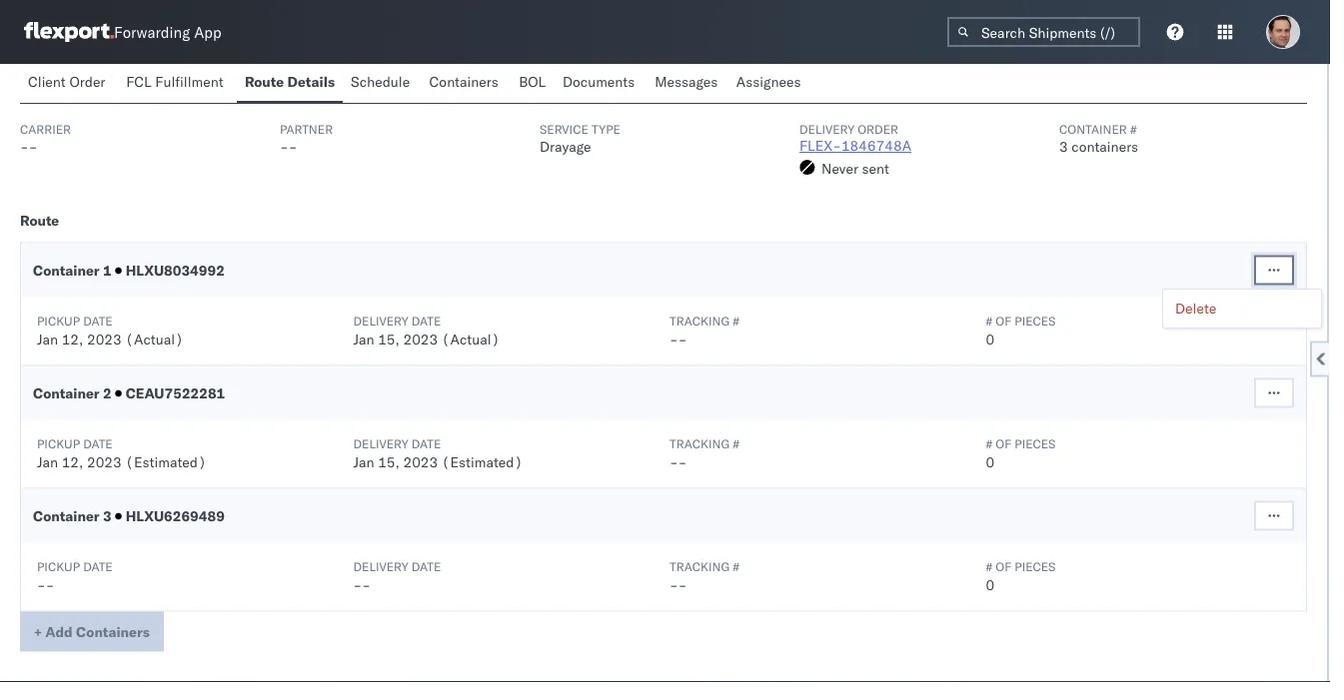Task type: locate. For each thing, give the bounding box(es) containing it.
2 of from the top
[[996, 437, 1011, 452]]

tracking for (actual)
[[670, 314, 730, 329]]

forwarding
[[114, 22, 190, 41]]

2 vertical spatial pickup
[[37, 560, 80, 575]]

2 vertical spatial # of pieces 0
[[986, 560, 1056, 594]]

0 horizontal spatial 3
[[103, 508, 112, 525]]

jan inside the delivery date jan 15, 2023 (estimated)
[[353, 454, 374, 471]]

jan inside pickup date jan 12, 2023 (estimated)
[[37, 454, 58, 471]]

1 tracking from the top
[[670, 314, 730, 329]]

service type drayage
[[540, 122, 620, 156]]

delete
[[1175, 300, 1216, 317]]

jan inside the pickup date jan 12, 2023 (actual)
[[37, 331, 58, 348]]

container left 2
[[33, 385, 100, 402]]

12, inside pickup date jan 12, 2023 (estimated)
[[62, 454, 83, 471]]

assignees button
[[728, 64, 812, 103]]

container up the pickup date --
[[33, 508, 100, 525]]

0 vertical spatial pieces
[[1015, 314, 1056, 329]]

15,
[[378, 331, 400, 348], [378, 454, 400, 471]]

tracking # -- for (actual)
[[670, 314, 740, 348]]

3 left containers
[[1059, 138, 1068, 156]]

pickup for jan 12, 2023 (estimated)
[[37, 437, 80, 452]]

0 vertical spatial 0
[[986, 331, 994, 348]]

flexport. image
[[24, 22, 114, 42]]

0 for (estimated)
[[986, 454, 994, 471]]

pickup down 'container 1'
[[37, 314, 80, 329]]

2 vertical spatial tracking
[[670, 560, 730, 575]]

2023 inside pickup date jan 12, 2023 (estimated)
[[87, 454, 122, 471]]

0 vertical spatial # of pieces 0
[[986, 314, 1056, 348]]

edit
[[1268, 68, 1295, 85]]

2023 for jan 12, 2023 (estimated)
[[87, 454, 122, 471]]

12, inside the pickup date jan 12, 2023 (actual)
[[62, 331, 83, 348]]

date inside the pickup date jan 12, 2023 (actual)
[[83, 314, 113, 329]]

1 pieces from the top
[[1015, 314, 1056, 329]]

jan for jan 15, 2023 (actual)
[[353, 331, 374, 348]]

1 pickup from the top
[[37, 314, 80, 329]]

date inside pickup date jan 12, 2023 (estimated)
[[83, 437, 113, 452]]

date inside the pickup date --
[[83, 560, 113, 575]]

2
[[103, 385, 112, 402]]

12, for jan 12, 2023 (actual)
[[62, 331, 83, 348]]

pickup down container 2
[[37, 437, 80, 452]]

fcl
[[126, 73, 152, 90]]

1 15, from the top
[[378, 331, 400, 348]]

delivery inside delivery date jan 15, 2023 (actual)
[[353, 314, 408, 329]]

1 vertical spatial 15,
[[378, 454, 400, 471]]

documents button
[[554, 64, 647, 103]]

sent
[[862, 160, 889, 177]]

12,
[[62, 331, 83, 348], [62, 454, 83, 471]]

1 horizontal spatial route
[[245, 73, 284, 90]]

2 vertical spatial pieces
[[1015, 560, 1056, 575]]

flex-1846748a
[[799, 137, 911, 155]]

2 0 from the top
[[986, 454, 994, 471]]

client
[[28, 73, 66, 90]]

#
[[1130, 122, 1137, 137], [733, 314, 740, 329], [986, 314, 993, 329], [733, 437, 740, 452], [986, 437, 993, 452], [733, 560, 740, 575], [986, 560, 993, 575]]

date for delivery date jan 15, 2023 (estimated)
[[411, 437, 441, 452]]

1 horizontal spatial (actual)
[[442, 331, 500, 348]]

delivery
[[799, 122, 854, 137], [353, 314, 408, 329], [353, 437, 408, 452], [353, 560, 408, 575]]

container for container 2
[[33, 385, 100, 402]]

date inside delivery date jan 15, 2023 (actual)
[[411, 314, 441, 329]]

pickup for jan 12, 2023 (actual)
[[37, 314, 80, 329]]

1 of from the top
[[996, 314, 1011, 329]]

delivery inside the delivery date jan 15, 2023 (estimated)
[[353, 437, 408, 452]]

3 down pickup date jan 12, 2023 (estimated)
[[103, 508, 112, 525]]

of
[[996, 314, 1011, 329], [996, 437, 1011, 452], [996, 560, 1011, 575]]

0 vertical spatial 15,
[[378, 331, 400, 348]]

partner --
[[280, 122, 333, 156]]

0 vertical spatial pickup
[[37, 314, 80, 329]]

0 horizontal spatial route
[[20, 212, 59, 229]]

messages button
[[647, 64, 728, 103]]

2 (estimated) from the left
[[442, 454, 523, 471]]

delivery date --
[[353, 560, 441, 594]]

1 # of pieces 0 from the top
[[986, 314, 1056, 348]]

0 vertical spatial 12,
[[62, 331, 83, 348]]

route up 'container 1'
[[20, 212, 59, 229]]

2023
[[87, 331, 122, 348], [403, 331, 438, 348], [87, 454, 122, 471], [403, 454, 438, 471]]

ceau7522281
[[122, 385, 225, 402]]

-
[[20, 138, 29, 156], [29, 138, 37, 156], [280, 138, 288, 156], [288, 138, 297, 156], [670, 331, 678, 348], [678, 331, 687, 348], [670, 454, 678, 471], [678, 454, 687, 471], [37, 577, 46, 594], [46, 577, 54, 594], [353, 577, 362, 594], [362, 577, 371, 594], [670, 577, 678, 594], [678, 577, 687, 594]]

1 horizontal spatial (estimated)
[[442, 454, 523, 471]]

0
[[986, 331, 994, 348], [986, 454, 994, 471], [986, 577, 994, 594]]

2023 inside delivery date jan 15, 2023 (actual)
[[403, 331, 438, 348]]

(actual) for jan 15, 2023 (actual)
[[442, 331, 500, 348]]

(estimated)
[[125, 454, 207, 471], [442, 454, 523, 471]]

pickup inside pickup date jan 12, 2023 (estimated)
[[37, 437, 80, 452]]

12, up container 2
[[62, 331, 83, 348]]

container left 1
[[33, 262, 100, 279]]

delivery date jan 15, 2023 (actual)
[[353, 314, 500, 348]]

(estimated) inside pickup date jan 12, 2023 (estimated)
[[125, 454, 207, 471]]

jan inside delivery date jan 15, 2023 (actual)
[[353, 331, 374, 348]]

1 (actual) from the left
[[125, 331, 184, 348]]

15, for jan 15, 2023 (estimated)
[[378, 454, 400, 471]]

tracking for (estimated)
[[670, 437, 730, 452]]

delivery for jan 15, 2023 (estimated)
[[353, 437, 408, 452]]

0 horizontal spatial (estimated)
[[125, 454, 207, 471]]

2 tracking from the top
[[670, 437, 730, 452]]

app
[[194, 22, 221, 41]]

2023 inside the delivery date jan 15, 2023 (estimated)
[[403, 454, 438, 471]]

# inside container # 3 containers
[[1130, 122, 1137, 137]]

route inside 'button'
[[245, 73, 284, 90]]

containers button
[[421, 64, 511, 103]]

3 pieces from the top
[[1015, 560, 1056, 575]]

2 vertical spatial of
[[996, 560, 1011, 575]]

schedule button
[[343, 64, 421, 103]]

date for delivery date jan 15, 2023 (actual)
[[411, 314, 441, 329]]

pieces for (estimated)
[[1015, 437, 1056, 452]]

hlxu8034992
[[122, 262, 225, 279]]

2 # of pieces 0 from the top
[[986, 437, 1056, 471]]

1 vertical spatial 0
[[986, 454, 994, 471]]

(actual)
[[125, 331, 184, 348], [442, 331, 500, 348]]

date for pickup date --
[[83, 560, 113, 575]]

1 vertical spatial # of pieces 0
[[986, 437, 1056, 471]]

3
[[1059, 138, 1068, 156], [103, 508, 112, 525]]

pieces for (actual)
[[1015, 314, 1056, 329]]

# of pieces 0 for (estimated)
[[986, 437, 1056, 471]]

3 pickup from the top
[[37, 560, 80, 575]]

route
[[245, 73, 284, 90], [20, 212, 59, 229]]

containers
[[429, 73, 498, 90]]

order
[[69, 73, 105, 90]]

1 vertical spatial pieces
[[1015, 437, 1056, 452]]

pickup inside the pickup date jan 12, 2023 (actual)
[[37, 314, 80, 329]]

pickup inside the pickup date --
[[37, 560, 80, 575]]

0 horizontal spatial (actual)
[[125, 331, 184, 348]]

delivery inside delivery date --
[[353, 560, 408, 575]]

(actual) inside delivery date jan 15, 2023 (actual)
[[442, 331, 500, 348]]

1 (estimated) from the left
[[125, 454, 207, 471]]

2 pickup from the top
[[37, 437, 80, 452]]

1 0 from the top
[[986, 331, 994, 348]]

type
[[592, 122, 620, 137]]

1 horizontal spatial 3
[[1059, 138, 1068, 156]]

0 vertical spatial route
[[245, 73, 284, 90]]

15, inside delivery date jan 15, 2023 (actual)
[[378, 331, 400, 348]]

1 tracking # -- from the top
[[670, 314, 740, 348]]

tracking # -- for (estimated)
[[670, 437, 740, 471]]

2 12, from the top
[[62, 454, 83, 471]]

container
[[1059, 122, 1127, 137], [33, 262, 100, 279], [33, 385, 100, 402], [33, 508, 100, 525]]

0 vertical spatial 3
[[1059, 138, 1068, 156]]

1 vertical spatial of
[[996, 437, 1011, 452]]

pickup date --
[[37, 560, 113, 594]]

schedule
[[351, 73, 410, 90]]

# of pieces 0
[[986, 314, 1056, 348], [986, 437, 1056, 471], [986, 560, 1056, 594]]

2 vertical spatial tracking # --
[[670, 560, 740, 594]]

2 pieces from the top
[[1015, 437, 1056, 452]]

tracking # --
[[670, 314, 740, 348], [670, 437, 740, 471], [670, 560, 740, 594]]

container up containers
[[1059, 122, 1127, 137]]

2 tracking # -- from the top
[[670, 437, 740, 471]]

pieces
[[1015, 314, 1056, 329], [1015, 437, 1056, 452], [1015, 560, 1056, 575]]

1 12, from the top
[[62, 331, 83, 348]]

12, up container 3
[[62, 454, 83, 471]]

Search Shipments (/) text field
[[947, 17, 1140, 47]]

assignees
[[736, 73, 801, 90]]

0 vertical spatial tracking
[[670, 314, 730, 329]]

tracking
[[670, 314, 730, 329], [670, 437, 730, 452], [670, 560, 730, 575]]

2023 inside the pickup date jan 12, 2023 (actual)
[[87, 331, 122, 348]]

date inside delivery date --
[[411, 560, 441, 575]]

date inside the delivery date jan 15, 2023 (estimated)
[[411, 437, 441, 452]]

container inside container # 3 containers
[[1059, 122, 1127, 137]]

fcl fulfillment
[[126, 73, 223, 90]]

1 vertical spatial pickup
[[37, 437, 80, 452]]

route left details
[[245, 73, 284, 90]]

1 vertical spatial 12,
[[62, 454, 83, 471]]

pickup
[[37, 314, 80, 329], [37, 437, 80, 452], [37, 560, 80, 575]]

(estimated) for jan 15, 2023 (estimated)
[[442, 454, 523, 471]]

3 inside container # 3 containers
[[1059, 138, 1068, 156]]

1 vertical spatial tracking # --
[[670, 437, 740, 471]]

1 vertical spatial tracking
[[670, 437, 730, 452]]

date
[[83, 314, 113, 329], [411, 314, 441, 329], [83, 437, 113, 452], [411, 437, 441, 452], [83, 560, 113, 575], [411, 560, 441, 575]]

15, inside the delivery date jan 15, 2023 (estimated)
[[378, 454, 400, 471]]

of for (actual)
[[996, 314, 1011, 329]]

(estimated) inside the delivery date jan 15, 2023 (estimated)
[[442, 454, 523, 471]]

(actual) inside the pickup date jan 12, 2023 (actual)
[[125, 331, 184, 348]]

2023 for jan 15, 2023 (actual)
[[403, 331, 438, 348]]

jan
[[37, 331, 58, 348], [353, 331, 374, 348], [37, 454, 58, 471], [353, 454, 374, 471]]

never sent
[[821, 160, 889, 177]]

container for container 1
[[33, 262, 100, 279]]

1 vertical spatial route
[[20, 212, 59, 229]]

containers
[[1072, 138, 1138, 156]]

2 15, from the top
[[378, 454, 400, 471]]

pickup down container 3
[[37, 560, 80, 575]]

fcl fulfillment button
[[118, 64, 237, 103]]

jan for jan 12, 2023 (estimated)
[[37, 454, 58, 471]]

drayage
[[540, 138, 591, 156]]

container 2
[[33, 385, 115, 402]]

0 vertical spatial tracking # --
[[670, 314, 740, 348]]

2 (actual) from the left
[[442, 331, 500, 348]]

2 vertical spatial 0
[[986, 577, 994, 594]]

0 vertical spatial of
[[996, 314, 1011, 329]]



Task type: vqa. For each thing, say whether or not it's contained in the screenshot.


Task type: describe. For each thing, give the bounding box(es) containing it.
carrier
[[20, 122, 71, 137]]

forwarding app link
[[24, 22, 221, 42]]

pickup date jan 12, 2023 (actual)
[[37, 314, 184, 348]]

order
[[858, 122, 898, 137]]

details
[[287, 73, 335, 90]]

date for pickup date jan 12, 2023 (estimated)
[[83, 437, 113, 452]]

never
[[821, 160, 858, 177]]

hlxu6269489
[[122, 508, 225, 525]]

edit button
[[1256, 57, 1307, 97]]

1 vertical spatial 3
[[103, 508, 112, 525]]

(estimated) for jan 12, 2023 (estimated)
[[125, 454, 207, 471]]

container for container # 3 containers
[[1059, 122, 1127, 137]]

delivery for --
[[353, 560, 408, 575]]

2023 for jan 15, 2023 (estimated)
[[403, 454, 438, 471]]

2023 for jan 12, 2023 (actual)
[[87, 331, 122, 348]]

overview
[[20, 73, 82, 91]]

messages
[[655, 73, 718, 90]]

client order
[[28, 73, 105, 90]]

1
[[103, 262, 112, 279]]

container for container 3
[[33, 508, 100, 525]]

container 3
[[33, 508, 115, 525]]

3 0 from the top
[[986, 577, 994, 594]]

flex-
[[799, 137, 841, 155]]

of for (estimated)
[[996, 437, 1011, 452]]

route for route details
[[245, 73, 284, 90]]

15, for jan 15, 2023 (actual)
[[378, 331, 400, 348]]

jan for jan 12, 2023 (actual)
[[37, 331, 58, 348]]

bol
[[519, 73, 546, 90]]

route details button
[[237, 64, 343, 103]]

jan for jan 15, 2023 (estimated)
[[353, 454, 374, 471]]

1846748a
[[841, 137, 911, 155]]

12, for jan 12, 2023 (estimated)
[[62, 454, 83, 471]]

client order button
[[20, 64, 118, 103]]

pickup date jan 12, 2023 (estimated)
[[37, 437, 207, 471]]

container 1
[[33, 262, 115, 279]]

delivery date jan 15, 2023 (estimated)
[[353, 437, 523, 471]]

0 for (actual)
[[986, 331, 994, 348]]

# of pieces 0 for (actual)
[[986, 314, 1056, 348]]

flex-1846748a button
[[799, 137, 911, 155]]

3 tracking from the top
[[670, 560, 730, 575]]

3 # of pieces 0 from the top
[[986, 560, 1056, 594]]

date for delivery date --
[[411, 560, 441, 575]]

bol button
[[511, 64, 554, 103]]

(actual) for jan 12, 2023 (actual)
[[125, 331, 184, 348]]

3 of from the top
[[996, 560, 1011, 575]]

delivery order
[[799, 122, 898, 137]]

delivery for jan 15, 2023 (actual)
[[353, 314, 408, 329]]

pickup for --
[[37, 560, 80, 575]]

fulfillment
[[155, 73, 223, 90]]

3 tracking # -- from the top
[[670, 560, 740, 594]]

partner
[[280, 122, 333, 137]]

route details
[[245, 73, 335, 90]]

service
[[540, 122, 588, 137]]

date for pickup date jan 12, 2023 (actual)
[[83, 314, 113, 329]]

container # 3 containers
[[1059, 122, 1138, 156]]

carrier --
[[20, 122, 71, 156]]

route for route
[[20, 212, 59, 229]]

forwarding app
[[114, 22, 221, 41]]

documents
[[562, 73, 635, 90]]



